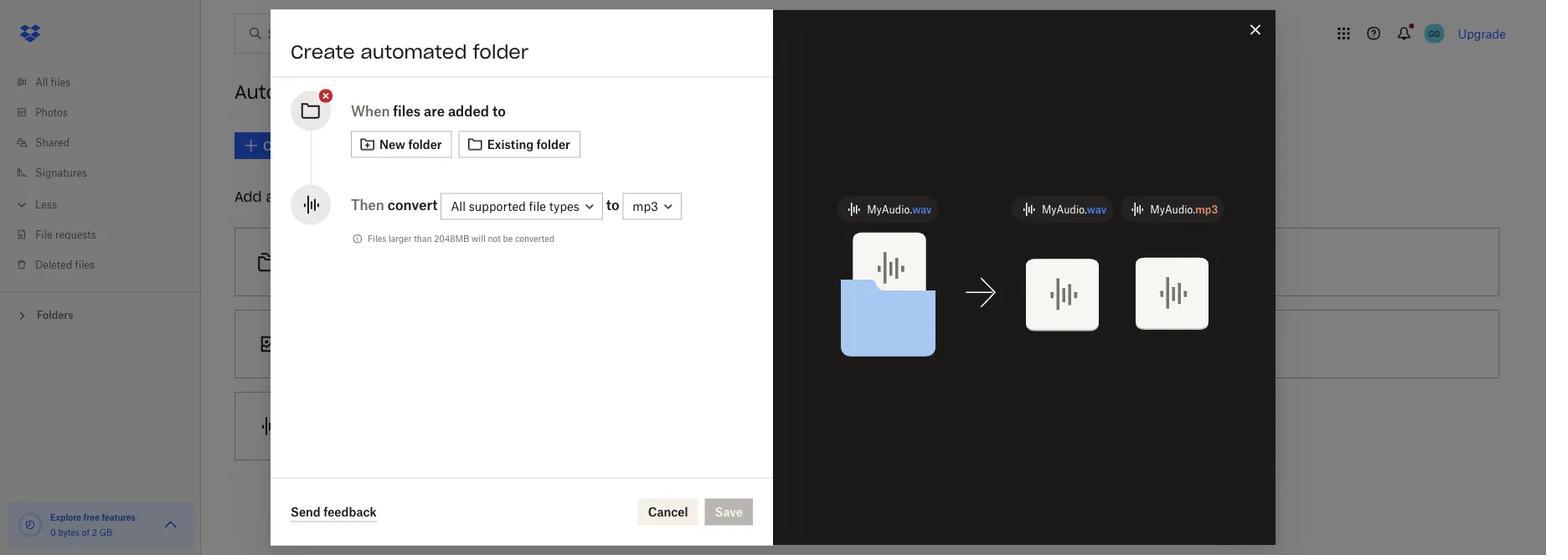 Task type: locate. For each thing, give the bounding box(es) containing it.
mp3 up convert files to pdfs
[[1196, 203, 1218, 216]]

to
[[492, 103, 506, 119], [606, 196, 620, 213], [1228, 255, 1239, 269], [844, 337, 855, 351], [941, 337, 952, 351]]

folder up added
[[473, 40, 529, 63]]

files right renames
[[862, 255, 885, 269]]

list
[[0, 57, 201, 292]]

add
[[235, 188, 262, 205]]

features
[[102, 512, 136, 523]]

all for all files
[[35, 76, 48, 88]]

deleted
[[35, 258, 72, 271]]

mp3
[[633, 199, 658, 213], [1196, 203, 1218, 216]]

not
[[488, 234, 501, 244]]

1 horizontal spatial all
[[451, 199, 466, 213]]

existing folder
[[487, 137, 570, 152]]

mp3 inside dropdown button
[[633, 199, 658, 213]]

0 horizontal spatial all
[[35, 76, 48, 88]]

1 vertical spatial a
[[774, 337, 780, 351]]

files
[[51, 76, 70, 88], [393, 103, 421, 119], [862, 255, 885, 269], [1202, 255, 1225, 269], [75, 258, 95, 271]]

feedback
[[323, 505, 377, 519]]

all supported file types button
[[441, 193, 603, 220]]

to left the pdfs on the right top of the page
[[1228, 255, 1239, 269]]

convert
[[388, 196, 438, 213], [858, 337, 900, 351]]

shared
[[35, 136, 70, 149]]

1 horizontal spatial wav
[[1087, 203, 1107, 216]]

0 vertical spatial a
[[751, 255, 757, 269]]

list containing all files
[[0, 57, 201, 292]]

folder right 'new'
[[408, 137, 442, 152]]

myaudio.
[[867, 203, 912, 216], [1042, 203, 1087, 216], [1150, 203, 1196, 216]]

rule
[[761, 255, 782, 269]]

1 horizontal spatial a
[[774, 337, 780, 351]]

files left are
[[393, 103, 421, 119]]

a right set
[[751, 255, 757, 269]]

0 horizontal spatial wav
[[912, 203, 932, 216]]

all up photos
[[35, 76, 48, 88]]

create automated folder
[[291, 40, 529, 63]]

file inside 'popup button'
[[529, 199, 546, 213]]

2 wav from the left
[[1087, 203, 1107, 216]]

folder
[[473, 40, 529, 63], [408, 137, 442, 152], [537, 137, 570, 152]]

myaudio. mp3
[[1150, 203, 1218, 216]]

file left 'types'
[[529, 199, 546, 213]]

1 vertical spatial all
[[451, 199, 466, 213]]

files for convert files to pdfs
[[1202, 255, 1225, 269]]

send
[[291, 505, 321, 519]]

0 horizontal spatial convert
[[388, 196, 438, 213]]

1 horizontal spatial myaudio.
[[1042, 203, 1087, 216]]

0 horizontal spatial a
[[751, 255, 757, 269]]

converted
[[515, 234, 555, 244]]

added
[[448, 103, 489, 119]]

dropbox image
[[13, 17, 47, 50]]

automations
[[235, 81, 356, 104]]

1 horizontal spatial folder
[[473, 40, 529, 63]]

requests
[[55, 228, 96, 241]]

deleted files link
[[13, 250, 201, 280]]

cancel
[[648, 505, 688, 519]]

when
[[351, 103, 390, 119]]

set a rule that renames files button
[[654, 221, 1080, 303]]

all files
[[35, 76, 70, 88]]

a for rule
[[751, 255, 757, 269]]

file inside button
[[783, 337, 801, 351]]

choose a file format to convert videos to
[[729, 337, 952, 351]]

1 myaudio. from the left
[[867, 203, 912, 216]]

all for all supported file types
[[451, 199, 466, 213]]

bytes
[[58, 527, 80, 538]]

to inside convert files to pdfs button
[[1228, 255, 1239, 269]]

all
[[35, 76, 48, 88], [451, 199, 466, 213]]

new
[[379, 137, 405, 152]]

a
[[751, 255, 757, 269], [774, 337, 780, 351]]

explore free features 0 bytes of 2 gb
[[50, 512, 136, 538]]

free
[[83, 512, 100, 523]]

videos
[[903, 337, 938, 351]]

choose a file format to convert videos to button
[[654, 303, 1080, 385]]

files up photos
[[51, 76, 70, 88]]

0 horizontal spatial myaudio. wav
[[867, 203, 932, 216]]

files right 'convert' at the top right
[[1202, 255, 1225, 269]]

all inside 'popup button'
[[451, 199, 466, 213]]

folder inside button
[[408, 137, 442, 152]]

files right deleted
[[75, 258, 95, 271]]

choose
[[729, 337, 771, 351]]

wav
[[912, 203, 932, 216], [1087, 203, 1107, 216]]

1 horizontal spatial convert
[[858, 337, 900, 351]]

signatures link
[[13, 157, 201, 188]]

to right 'videos'
[[941, 337, 952, 351]]

2 myaudio. from the left
[[1042, 203, 1087, 216]]

1 vertical spatial file
[[783, 337, 801, 351]]

folder inside button
[[537, 137, 570, 152]]

1 horizontal spatial file
[[783, 337, 801, 351]]

convert inside the create automated folder dialog
[[388, 196, 438, 213]]

less
[[35, 198, 57, 211]]

upgrade link
[[1458, 26, 1506, 41]]

2 horizontal spatial myaudio.
[[1150, 203, 1196, 216]]

add an automation main content
[[228, 121, 1546, 555]]

all inside list
[[35, 76, 48, 88]]

format
[[804, 337, 841, 351]]

of
[[82, 527, 90, 538]]

1 myaudio. wav from the left
[[867, 203, 932, 216]]

folder for existing folder
[[537, 137, 570, 152]]

0 horizontal spatial mp3
[[633, 199, 658, 213]]

automation
[[288, 188, 369, 205]]

0 vertical spatial all
[[35, 76, 48, 88]]

1 horizontal spatial mp3
[[1196, 203, 1218, 216]]

0 vertical spatial convert
[[388, 196, 438, 213]]

to left mp3 dropdown button
[[606, 196, 620, 213]]

file requests link
[[13, 219, 201, 250]]

mp3 button
[[623, 193, 682, 220]]

1 horizontal spatial myaudio. wav
[[1042, 203, 1107, 216]]

to right added
[[492, 103, 506, 119]]

file for a
[[783, 337, 801, 351]]

file left format
[[783, 337, 801, 351]]

2 myaudio. wav from the left
[[1042, 203, 1107, 216]]

renames
[[810, 255, 858, 269]]

0
[[50, 527, 56, 538]]

1 vertical spatial convert
[[858, 337, 900, 351]]

then
[[351, 196, 384, 213]]

folders button
[[0, 302, 201, 327]]

2 horizontal spatial folder
[[537, 137, 570, 152]]

folders
[[37, 309, 73, 322]]

file for supported
[[529, 199, 546, 213]]

a right choose
[[774, 337, 780, 351]]

files
[[368, 234, 386, 244]]

folder right existing in the left of the page
[[537, 137, 570, 152]]

myaudio. wav
[[867, 203, 932, 216], [1042, 203, 1107, 216]]

0 vertical spatial file
[[529, 199, 546, 213]]

create automated folder dialog
[[271, 10, 1276, 546]]

0 horizontal spatial folder
[[408, 137, 442, 152]]

mp3 right 'types'
[[633, 199, 658, 213]]

0 horizontal spatial myaudio.
[[867, 203, 912, 216]]

convert files to pdfs
[[1155, 255, 1272, 269]]

file
[[35, 228, 52, 241]]

convert left 'videos'
[[858, 337, 900, 351]]

file
[[529, 199, 546, 213], [783, 337, 801, 351]]

convert up than
[[388, 196, 438, 213]]

upgrade
[[1458, 26, 1506, 41]]

0 horizontal spatial file
[[529, 199, 546, 213]]

all up files larger than 2048mb will not be converted
[[451, 199, 466, 213]]

all files link
[[13, 67, 201, 97]]



Task type: vqa. For each thing, say whether or not it's contained in the screenshot.
Stay to the left
no



Task type: describe. For each thing, give the bounding box(es) containing it.
to right format
[[844, 337, 855, 351]]

quota usage element
[[17, 512, 44, 539]]

all supported file types
[[451, 199, 580, 213]]

explore
[[50, 512, 81, 523]]

2
[[92, 527, 97, 538]]

automated
[[361, 40, 467, 63]]

new folder
[[379, 137, 442, 152]]

pdfs
[[1243, 255, 1272, 269]]

set
[[729, 255, 748, 269]]

2048mb
[[434, 234, 469, 244]]

files are added to
[[393, 103, 506, 119]]

file requests
[[35, 228, 96, 241]]

convert files to pdfs button
[[1080, 221, 1507, 303]]

cancel button
[[638, 499, 698, 526]]

that
[[785, 255, 807, 269]]

existing folder button
[[459, 131, 580, 158]]

create
[[291, 40, 355, 63]]

will
[[472, 234, 486, 244]]

convert inside button
[[858, 337, 900, 351]]

supported
[[469, 199, 526, 213]]

new folder button
[[351, 131, 452, 158]]

an
[[266, 188, 284, 205]]

set a rule that renames files
[[729, 255, 885, 269]]

than
[[414, 234, 432, 244]]

existing
[[487, 137, 534, 152]]

larger
[[389, 234, 412, 244]]

1 wav from the left
[[912, 203, 932, 216]]

shared link
[[13, 127, 201, 157]]

files for deleted files
[[75, 258, 95, 271]]

are
[[424, 103, 445, 119]]

less image
[[13, 196, 30, 213]]

types
[[549, 199, 580, 213]]

signatures
[[35, 166, 87, 179]]

folder for new folder
[[408, 137, 442, 152]]

files for all files
[[51, 76, 70, 88]]

deleted files
[[35, 258, 95, 271]]

gb
[[99, 527, 112, 538]]

convert
[[1155, 255, 1199, 269]]

a for file
[[774, 337, 780, 351]]

photos link
[[13, 97, 201, 127]]

be
[[503, 234, 513, 244]]

files inside the create automated folder dialog
[[393, 103, 421, 119]]

photos
[[35, 106, 68, 119]]

files larger than 2048mb will not be converted
[[368, 234, 555, 244]]

send feedback button
[[291, 502, 377, 522]]

3 myaudio. from the left
[[1150, 203, 1196, 216]]

add an automation
[[235, 188, 369, 205]]

send feedback
[[291, 505, 377, 519]]



